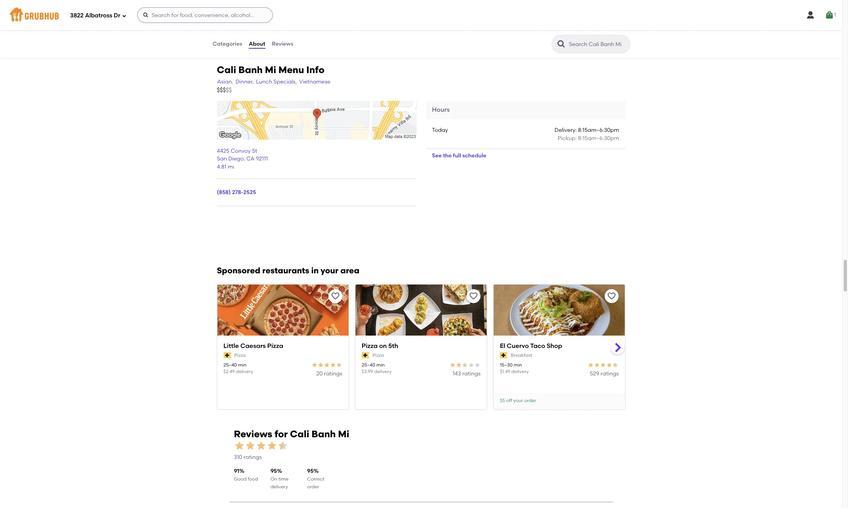 Task type: locate. For each thing, give the bounding box(es) containing it.
1 vertical spatial your
[[513, 398, 523, 404]]

diego
[[228, 156, 244, 162]]

20 ratings
[[316, 371, 342, 377]]

subscription pass image for el
[[500, 353, 508, 359]]

sponsored
[[217, 266, 260, 276]]

2 horizontal spatial min
[[514, 363, 522, 368]]

1 horizontal spatial save this restaurant image
[[469, 292, 478, 301]]

your
[[321, 266, 339, 276], [513, 398, 523, 404]]

delivery inside 25–40 min $3.99 delivery
[[374, 369, 392, 375]]

1 vertical spatial reviews
[[234, 429, 272, 440]]

1 subscription pass image from the left
[[223, 353, 231, 359]]

25–40 for pizza
[[362, 363, 375, 368]]

1 horizontal spatial mi
[[338, 429, 349, 440]]

delivery right $1.49
[[512, 369, 529, 375]]

(858) 278-2525 button
[[217, 189, 256, 197]]

reviews
[[272, 41, 293, 47], [234, 429, 272, 440]]

95
[[271, 468, 277, 475], [307, 468, 314, 475]]

0 horizontal spatial save this restaurant image
[[331, 292, 340, 301]]

cali right for
[[290, 429, 309, 440]]

reviews for reviews for cali banh mi
[[234, 429, 272, 440]]

1 vertical spatial 8:15am–6:30pm
[[578, 135, 619, 142]]

529
[[590, 371, 599, 377]]

2 min from the left
[[376, 363, 385, 368]]

area
[[340, 266, 360, 276]]

info
[[306, 64, 325, 75]]

pizza right caesars
[[267, 342, 283, 350]]

today
[[432, 127, 448, 134]]

4425
[[217, 148, 229, 154]]

0 horizontal spatial min
[[238, 363, 247, 368]]

0 horizontal spatial save this restaurant button
[[328, 289, 342, 303]]

min
[[238, 363, 247, 368], [376, 363, 385, 368], [514, 363, 522, 368]]

reviews inside reviews 'button'
[[272, 41, 293, 47]]

delivery right '$2.49'
[[236, 369, 253, 375]]

order
[[524, 398, 536, 404], [307, 485, 319, 490]]

svg image
[[825, 10, 834, 20], [122, 13, 127, 18]]

see the full schedule button
[[426, 149, 493, 163]]

1 save this restaurant button from the left
[[328, 289, 342, 303]]

save this restaurant button
[[328, 289, 342, 303], [467, 289, 481, 303], [605, 289, 619, 303]]

1 vertical spatial order
[[307, 485, 319, 490]]

2 save this restaurant button from the left
[[467, 289, 481, 303]]

529 ratings
[[590, 371, 619, 377]]

1 horizontal spatial min
[[376, 363, 385, 368]]

0 horizontal spatial cali
[[217, 64, 236, 75]]

25–40 up '$2.49'
[[223, 363, 237, 368]]

specials,
[[274, 78, 297, 85]]

reviews for reviews
[[272, 41, 293, 47]]

ratings right 143
[[462, 371, 481, 377]]

el cuervo taco shop logo image
[[494, 285, 625, 350]]

$$$$$
[[217, 87, 232, 94]]

delivery inside 25–40 min $2.49 delivery
[[236, 369, 253, 375]]

min inside 25–40 min $3.99 delivery
[[376, 363, 385, 368]]

2 horizontal spatial subscription pass image
[[500, 353, 508, 359]]

Search Cali Banh Mi search field
[[568, 41, 628, 48]]

2 horizontal spatial save this restaurant button
[[605, 289, 619, 303]]

categories button
[[212, 30, 243, 58]]

cali banh mi menu info
[[217, 64, 325, 75]]

svg image left 1 button
[[806, 10, 815, 20]]

mi
[[265, 64, 276, 75], [338, 429, 349, 440]]

little caesars pizza
[[223, 342, 283, 350]]

1 save this restaurant image from the left
[[331, 292, 340, 301]]

1 horizontal spatial subscription pass image
[[362, 353, 370, 359]]

about button
[[249, 30, 266, 58]]

0 vertical spatial 8:15am–6:30pm
[[578, 127, 619, 134]]

ratings right '529'
[[601, 371, 619, 377]]

1 horizontal spatial 95
[[307, 468, 314, 475]]

el cuervo taco shop
[[500, 342, 562, 350]]

25–40 up $3.99
[[362, 363, 375, 368]]

svg image inside 1 button
[[825, 10, 834, 20]]

2 subscription pass image from the left
[[362, 353, 370, 359]]

delivery
[[236, 369, 253, 375], [374, 369, 392, 375], [512, 369, 529, 375], [271, 485, 288, 490]]

little caesars pizza logo image
[[217, 285, 349, 350]]

0 horizontal spatial svg image
[[143, 12, 149, 18]]

2 8:15am–6:30pm from the top
[[578, 135, 619, 142]]

for
[[275, 429, 288, 440]]

$2.49
[[223, 369, 235, 375]]

reviews up 310 ratings
[[234, 429, 272, 440]]

95 on time delivery
[[271, 468, 289, 490]]

cuervo
[[507, 342, 529, 350]]

ratings
[[324, 371, 342, 377], [462, 371, 481, 377], [601, 371, 619, 377], [244, 454, 262, 461]]

search icon image
[[557, 39, 566, 49]]

the
[[443, 152, 452, 159]]

2 25–40 from the left
[[362, 363, 375, 368]]

8:15am–6:30pm down delivery: 8:15am–6:30pm
[[578, 135, 619, 142]]

0 horizontal spatial 25–40
[[223, 363, 237, 368]]

subscription pass image
[[223, 353, 231, 359], [362, 353, 370, 359], [500, 353, 508, 359]]

min inside 25–40 min $2.49 delivery
[[238, 363, 247, 368]]

pizza left on
[[362, 342, 378, 350]]

san
[[217, 156, 227, 162]]

$5
[[500, 398, 505, 404]]

subscription pass image for pizza
[[362, 353, 370, 359]]

25–40 inside 25–40 min $2.49 delivery
[[223, 363, 237, 368]]

correct
[[307, 477, 325, 482]]

0 vertical spatial reviews
[[272, 41, 293, 47]]

dinner,
[[236, 78, 254, 85]]

1 horizontal spatial your
[[513, 398, 523, 404]]

2 95 from the left
[[307, 468, 314, 475]]

1 8:15am–6:30pm from the top
[[578, 127, 619, 134]]

1 horizontal spatial banh
[[312, 429, 336, 440]]

pizza on 5th link
[[362, 342, 481, 351]]

1 vertical spatial banh
[[312, 429, 336, 440]]

off
[[506, 398, 512, 404]]

0 vertical spatial your
[[321, 266, 339, 276]]

save this restaurant button for little caesars pizza
[[328, 289, 342, 303]]

8:15am–6:30pm up pickup: 8:15am–6:30pm
[[578, 127, 619, 134]]

95 inside 95 correct order
[[307, 468, 314, 475]]

1 min from the left
[[238, 363, 247, 368]]

2 save this restaurant image from the left
[[469, 292, 478, 301]]

schedule
[[462, 152, 486, 159]]

1 horizontal spatial cali
[[290, 429, 309, 440]]

on
[[271, 477, 277, 482]]

1 vertical spatial cali
[[290, 429, 309, 440]]

order right off
[[524, 398, 536, 404]]

little caesars pizza link
[[223, 342, 342, 351]]

reviews for cali banh mi
[[234, 429, 349, 440]]

cali up asian,
[[217, 64, 236, 75]]

breakfast
[[511, 353, 532, 358]]

delivery inside 15–30 min $1.49 delivery
[[512, 369, 529, 375]]

min down caesars
[[238, 363, 247, 368]]

your right in
[[321, 266, 339, 276]]

in
[[311, 266, 319, 276]]

95 correct order
[[307, 468, 325, 490]]

delivery right $3.99
[[374, 369, 392, 375]]

ratings right 310
[[244, 454, 262, 461]]

0 horizontal spatial order
[[307, 485, 319, 490]]

1 horizontal spatial svg image
[[825, 10, 834, 20]]

310 ratings
[[234, 454, 262, 461]]

8:15am–6:30pm
[[578, 127, 619, 134], [578, 135, 619, 142]]

0 horizontal spatial 95
[[271, 468, 277, 475]]

delivery down time
[[271, 485, 288, 490]]

143
[[453, 371, 461, 377]]

95 up on
[[271, 468, 277, 475]]

min for cuervo
[[514, 363, 522, 368]]

convoy
[[231, 148, 251, 154]]

95 inside 95 on time delivery
[[271, 468, 277, 475]]

1 horizontal spatial save this restaurant button
[[467, 289, 481, 303]]

star icon image
[[311, 362, 318, 368], [318, 362, 324, 368], [324, 362, 330, 368], [330, 362, 336, 368], [336, 362, 342, 368], [336, 362, 342, 368], [450, 362, 456, 368], [456, 362, 462, 368], [462, 362, 468, 368], [462, 362, 468, 368], [468, 362, 475, 368], [475, 362, 481, 368], [588, 362, 594, 368], [594, 362, 600, 368], [600, 362, 607, 368], [607, 362, 613, 368], [613, 362, 619, 368], [613, 362, 619, 368], [234, 441, 245, 452], [245, 441, 256, 452], [256, 441, 266, 452], [266, 441, 277, 452], [277, 441, 288, 452], [277, 441, 288, 452]]

0 horizontal spatial mi
[[265, 64, 276, 75]]

pickup: 8:15am–6:30pm
[[558, 135, 619, 142]]

delivery for on
[[374, 369, 392, 375]]

cali
[[217, 64, 236, 75], [290, 429, 309, 440]]

0 vertical spatial banh
[[238, 64, 263, 75]]

min inside 15–30 min $1.49 delivery
[[514, 363, 522, 368]]

your right off
[[513, 398, 523, 404]]

svg image right dr
[[143, 12, 149, 18]]

menu
[[279, 64, 304, 75]]

min for on
[[376, 363, 385, 368]]

25–40 inside 25–40 min $3.99 delivery
[[362, 363, 375, 368]]

subscription pass image down the el
[[500, 353, 508, 359]]

save this restaurant image
[[331, 292, 340, 301], [469, 292, 478, 301]]

subscription pass image up $3.99
[[362, 353, 370, 359]]

restaurants
[[262, 266, 309, 276]]

taco
[[530, 342, 545, 350]]

,
[[244, 156, 245, 162]]

25–40
[[223, 363, 237, 368], [362, 363, 375, 368]]

banh
[[238, 64, 263, 75], [312, 429, 336, 440]]

min down the 'pizza on 5th'
[[376, 363, 385, 368]]

3 min from the left
[[514, 363, 522, 368]]

0 vertical spatial order
[[524, 398, 536, 404]]

st
[[252, 148, 257, 154]]

reviews right 'about'
[[272, 41, 293, 47]]

$5 off your order
[[500, 398, 536, 404]]

1 95 from the left
[[271, 468, 277, 475]]

min down breakfast
[[514, 363, 522, 368]]

main navigation navigation
[[0, 0, 843, 30]]

subscription pass image down the little
[[223, 353, 231, 359]]

svg image
[[806, 10, 815, 20], [143, 12, 149, 18]]

pizza on 5th logo image
[[356, 285, 487, 350]]

0 horizontal spatial subscription pass image
[[223, 353, 231, 359]]

0 horizontal spatial banh
[[238, 64, 263, 75]]

1 horizontal spatial 25–40
[[362, 363, 375, 368]]

ratings right 20
[[324, 371, 342, 377]]

95 up correct at left
[[307, 468, 314, 475]]

1 button
[[825, 8, 836, 22]]

lunch
[[256, 78, 272, 85]]

3 subscription pass image from the left
[[500, 353, 508, 359]]

asian, dinner, lunch specials, vietnamese
[[217, 78, 331, 85]]

1 25–40 from the left
[[223, 363, 237, 368]]

order down correct at left
[[307, 485, 319, 490]]

3 save this restaurant button from the left
[[605, 289, 619, 303]]

food
[[248, 477, 258, 482]]



Task type: vqa. For each thing, say whether or not it's contained in the screenshot.


Task type: describe. For each thing, give the bounding box(es) containing it.
see the full schedule
[[432, 152, 486, 159]]

el cuervo taco shop link
[[500, 342, 619, 351]]

ratings for little caesars pizza
[[324, 371, 342, 377]]

15–30
[[500, 363, 513, 368]]

91
[[234, 468, 239, 475]]

25–40 min $2.49 delivery
[[223, 363, 253, 375]]

pizza down the little
[[234, 353, 246, 358]]

0 vertical spatial mi
[[265, 64, 276, 75]]

ca
[[246, 156, 255, 162]]

on
[[379, 342, 387, 350]]

hours
[[432, 106, 450, 113]]

310
[[234, 454, 242, 461]]

vietnamese button
[[299, 78, 331, 86]]

Search for food, convenience, alcohol... search field
[[137, 7, 273, 23]]

little
[[223, 342, 239, 350]]

delivery for cuervo
[[512, 369, 529, 375]]

(858) 278-2525
[[217, 189, 256, 196]]

$1.49
[[500, 369, 510, 375]]

sponsored restaurants in your area
[[217, 266, 360, 276]]

good
[[234, 477, 247, 482]]

el
[[500, 342, 505, 350]]

8:15am–6:30pm for delivery: 8:15am–6:30pm
[[578, 127, 619, 134]]

see
[[432, 152, 442, 159]]

pizza on 5th
[[362, 342, 398, 350]]

$3.99
[[362, 369, 373, 375]]

4.81
[[217, 164, 226, 170]]

92111
[[256, 156, 268, 162]]

1 horizontal spatial svg image
[[806, 10, 815, 20]]

(858)
[[217, 189, 231, 196]]

ratings for pizza on 5th
[[462, 371, 481, 377]]

95 for 95 correct order
[[307, 468, 314, 475]]

lunch specials, button
[[256, 78, 297, 86]]

save this restaurant image for 5th
[[469, 292, 478, 301]]

delivery inside 95 on time delivery
[[271, 485, 288, 490]]

2525
[[243, 189, 256, 196]]

about
[[249, 41, 265, 47]]

4425 convoy st san diego , ca 92111 4.81 mi
[[217, 148, 268, 170]]

asian,
[[217, 78, 233, 85]]

subscription pass image for little
[[223, 353, 231, 359]]

91 good food
[[234, 468, 258, 482]]

3822 albatross dr
[[70, 12, 120, 19]]

save this restaurant button for el cuervo taco shop
[[605, 289, 619, 303]]

5th
[[388, 342, 398, 350]]

0 horizontal spatial svg image
[[122, 13, 127, 18]]

pickup:
[[558, 135, 577, 142]]

shop
[[547, 342, 562, 350]]

15–30 min $1.49 delivery
[[500, 363, 529, 375]]

20
[[316, 371, 323, 377]]

8:15am–6:30pm for pickup: 8:15am–6:30pm
[[578, 135, 619, 142]]

3822
[[70, 12, 84, 19]]

143 ratings
[[453, 371, 481, 377]]

full
[[453, 152, 461, 159]]

0 horizontal spatial your
[[321, 266, 339, 276]]

order inside 95 correct order
[[307, 485, 319, 490]]

$$$
[[217, 87, 226, 94]]

278-
[[232, 189, 243, 196]]

save this restaurant button for pizza on 5th
[[467, 289, 481, 303]]

categories
[[213, 41, 242, 47]]

dinner, button
[[235, 78, 254, 86]]

1
[[834, 12, 836, 18]]

dr
[[114, 12, 120, 19]]

0 vertical spatial cali
[[217, 64, 236, 75]]

vietnamese
[[299, 78, 331, 85]]

1 horizontal spatial order
[[524, 398, 536, 404]]

delivery: 8:15am–6:30pm
[[555, 127, 619, 134]]

ratings for el cuervo taco shop
[[601, 371, 619, 377]]

save this restaurant image
[[607, 292, 617, 301]]

25–40 min $3.99 delivery
[[362, 363, 392, 375]]

caesars
[[240, 342, 266, 350]]

pizza down the 'pizza on 5th'
[[373, 353, 384, 358]]

time
[[278, 477, 289, 482]]

save this restaurant image for pizza
[[331, 292, 340, 301]]

mi
[[228, 164, 234, 170]]

95 for 95 on time delivery
[[271, 468, 277, 475]]

delivery for caesars
[[236, 369, 253, 375]]

reviews button
[[272, 30, 294, 58]]

asian, button
[[217, 78, 234, 86]]

albatross
[[85, 12, 112, 19]]

25–40 for little
[[223, 363, 237, 368]]

min for caesars
[[238, 363, 247, 368]]

delivery:
[[555, 127, 577, 134]]

1 vertical spatial mi
[[338, 429, 349, 440]]



